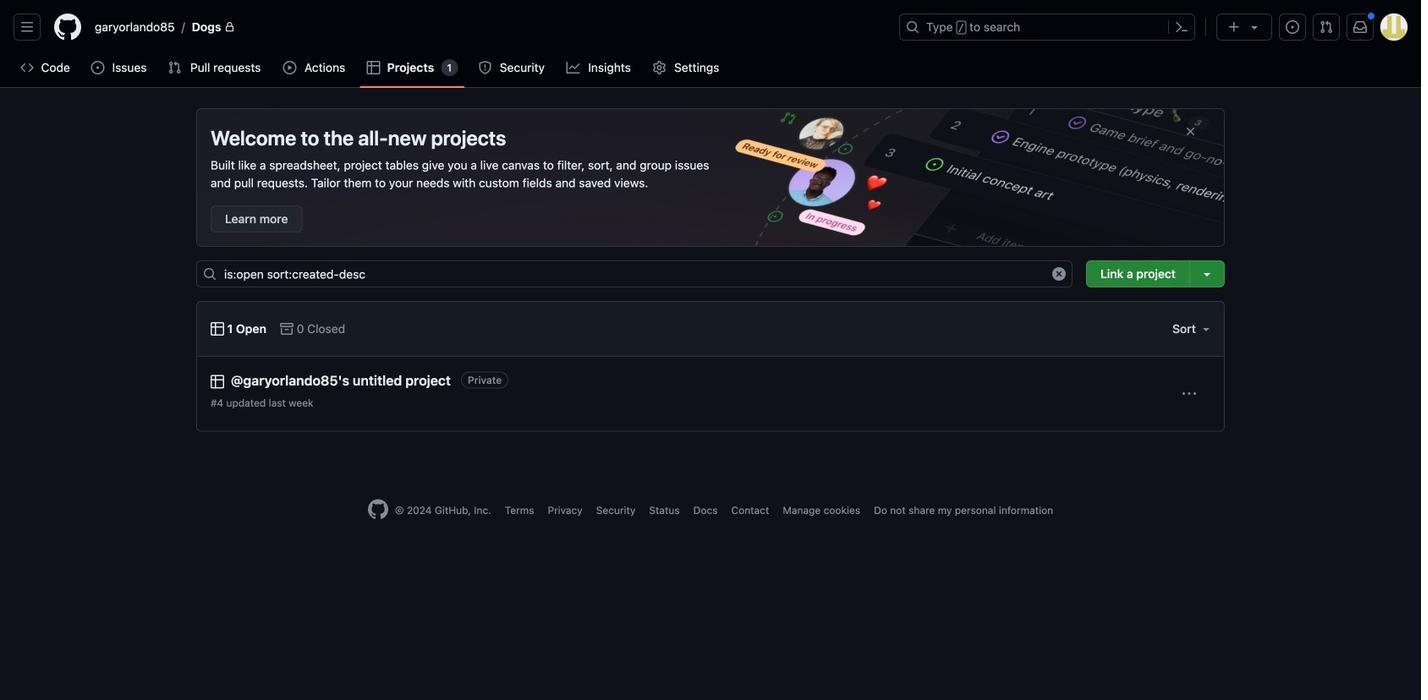 Task type: locate. For each thing, give the bounding box(es) containing it.
graph image
[[567, 61, 580, 74]]

1 horizontal spatial homepage image
[[368, 500, 388, 520]]

1 vertical spatial homepage image
[[368, 500, 388, 520]]

table image up table image on the left
[[211, 322, 224, 336]]

homepage image
[[54, 14, 81, 41], [368, 500, 388, 520]]

triangle down image
[[1248, 20, 1262, 34], [1200, 322, 1213, 336]]

1 vertical spatial triangle down image
[[1200, 322, 1213, 336]]

table image
[[211, 375, 224, 389]]

table image
[[367, 61, 380, 74], [211, 322, 224, 336]]

notifications image
[[1354, 20, 1367, 34]]

git pull request image
[[168, 61, 182, 74]]

1 horizontal spatial triangle down image
[[1248, 20, 1262, 34]]

list
[[88, 14, 889, 41]]

1 horizontal spatial table image
[[367, 61, 380, 74]]

archive image
[[280, 322, 294, 336]]

1 vertical spatial table image
[[211, 322, 224, 336]]

0 horizontal spatial homepage image
[[54, 14, 81, 41]]

0 horizontal spatial table image
[[211, 322, 224, 336]]

play image
[[283, 61, 297, 74]]

gear image
[[653, 61, 666, 74]]

table image right play icon
[[367, 61, 380, 74]]



Task type: vqa. For each thing, say whether or not it's contained in the screenshot.
Clear icon
yes



Task type: describe. For each thing, give the bounding box(es) containing it.
0 horizontal spatial triangle down image
[[1200, 322, 1213, 336]]

plus image
[[1228, 20, 1241, 34]]

clear image
[[1053, 267, 1066, 281]]

git pull request image
[[1320, 20, 1334, 34]]

code image
[[20, 61, 34, 74]]

0 vertical spatial triangle down image
[[1248, 20, 1262, 34]]

command palette image
[[1175, 20, 1189, 34]]

close image
[[1184, 125, 1198, 138]]

issue opened image
[[91, 61, 104, 74]]

0 vertical spatial homepage image
[[54, 14, 81, 41]]

issue opened image
[[1286, 20, 1300, 34]]

lock image
[[225, 22, 235, 32]]

kebab horizontal image
[[1183, 387, 1196, 401]]

shield image
[[478, 61, 492, 74]]

search image
[[203, 267, 217, 281]]

Search all projects text field
[[196, 261, 1073, 288]]

0 vertical spatial table image
[[367, 61, 380, 74]]



